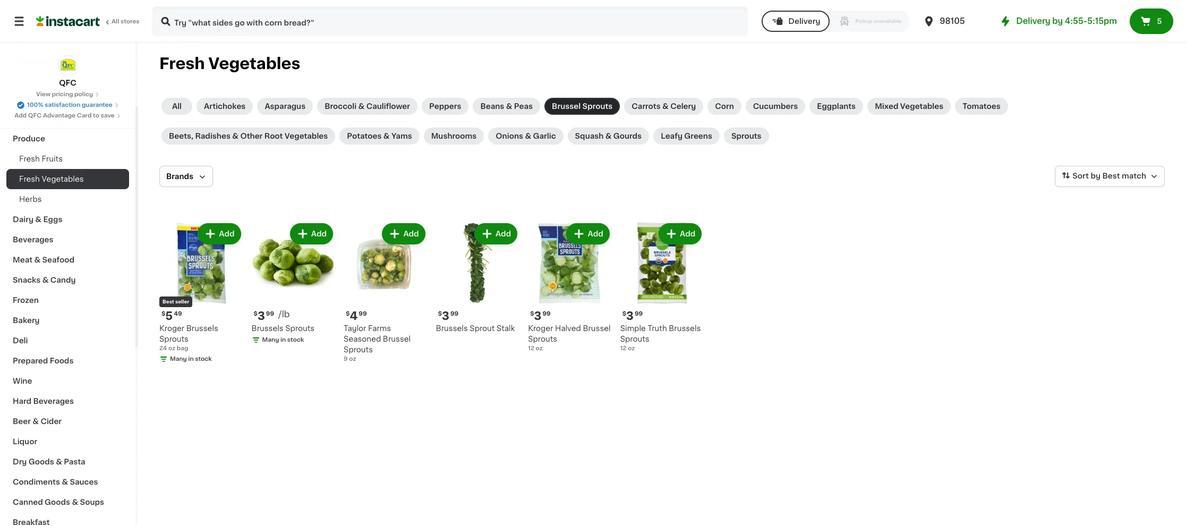 Task type: describe. For each thing, give the bounding box(es) containing it.
beer
[[13, 418, 31, 425]]

mushrooms link
[[424, 128, 484, 145]]

beer & cider link
[[6, 411, 129, 432]]

99 for kroger halved brussel sprouts
[[543, 311, 551, 317]]

brussels inside the kroger brussels sprouts 24 oz bag
[[186, 324, 218, 332]]

3 for brussels sprout stalk
[[442, 310, 450, 321]]

brands button
[[159, 166, 213, 187]]

4 product group from the left
[[436, 221, 520, 334]]

5 product group from the left
[[528, 221, 612, 353]]

0 horizontal spatial many
[[170, 356, 187, 362]]

squash & gourds link
[[568, 128, 650, 145]]

pricing
[[52, 91, 73, 97]]

goods for canned
[[45, 498, 70, 506]]

simple
[[621, 324, 646, 332]]

product group containing 4
[[344, 221, 428, 363]]

squash & gourds
[[575, 132, 642, 140]]

artichokes link
[[197, 98, 253, 115]]

truth
[[648, 324, 667, 332]]

soups
[[80, 498, 104, 506]]

0 vertical spatial many
[[262, 337, 279, 343]]

4:55-
[[1065, 17, 1088, 25]]

sprouts down corn link
[[732, 132, 762, 140]]

corn link
[[708, 98, 742, 115]]

hard beverages link
[[6, 391, 129, 411]]

dairy & eggs link
[[6, 209, 129, 230]]

simple truth brussels sprouts 12 oz
[[621, 324, 701, 351]]

artichokes
[[204, 103, 246, 110]]

dairy
[[13, 216, 33, 223]]

deli
[[13, 337, 28, 344]]

liquor
[[13, 438, 37, 445]]

eggplants link
[[810, 98, 864, 115]]

service type group
[[762, 11, 910, 32]]

99 inside $3.99 per pound element
[[266, 311, 274, 317]]

add button for kroger brussels sprouts
[[199, 224, 240, 243]]

match
[[1122, 172, 1147, 180]]

save
[[101, 113, 115, 119]]

beer & cider
[[13, 418, 62, 425]]

100% satisfaction guarantee button
[[17, 99, 119, 109]]

0 horizontal spatial qfc
[[28, 113, 42, 119]]

$ for kroger halved brussel sprouts
[[530, 311, 534, 317]]

$ for brussels sprout stalk
[[438, 311, 442, 317]]

lists link
[[6, 50, 129, 71]]

thanksgiving link
[[6, 108, 129, 129]]

buy
[[30, 36, 45, 43]]

Best match Sort by field
[[1056, 166, 1165, 187]]

meat
[[13, 256, 32, 264]]

3 brussels from the left
[[436, 324, 468, 332]]

policy
[[74, 91, 93, 97]]

100%
[[27, 102, 43, 108]]

24
[[159, 345, 167, 351]]

$ 3 99 for simple truth brussels sprouts
[[623, 310, 643, 321]]

& for potatoes & yams
[[384, 132, 390, 140]]

by for delivery
[[1053, 17, 1064, 25]]

leafy greens link
[[654, 128, 720, 145]]

taylor farms seasoned brussel sprouts 9 oz
[[344, 324, 411, 362]]

leafy greens
[[661, 132, 713, 140]]

pasta
[[64, 458, 85, 466]]

brussels inside simple truth brussels sprouts 12 oz
[[669, 324, 701, 332]]

kroger for halved
[[528, 324, 553, 332]]

mixed
[[875, 103, 899, 110]]

delivery button
[[762, 11, 830, 32]]

mixed vegetables link
[[868, 98, 951, 115]]

sprouts inside simple truth brussels sprouts 12 oz
[[621, 335, 650, 343]]

brussels sprouts
[[252, 324, 315, 332]]

vegetables right root
[[285, 132, 328, 140]]

3 for kroger halved brussel sprouts
[[534, 310, 542, 321]]

peas
[[514, 103, 533, 110]]

carrots
[[632, 103, 661, 110]]

tomatoes
[[963, 103, 1001, 110]]

49
[[174, 311, 182, 316]]

recipes
[[13, 95, 44, 102]]

goods for dry
[[29, 458, 54, 466]]

sprouts link
[[724, 128, 769, 145]]

wine
[[13, 377, 32, 385]]

5:15pm
[[1088, 17, 1118, 25]]

hard beverages
[[13, 398, 74, 405]]

broccoli & cauliflower link
[[317, 98, 418, 115]]

potatoes & yams link
[[340, 128, 420, 145]]

delivery for delivery
[[789, 18, 821, 25]]

root
[[265, 132, 283, 140]]

gourds
[[614, 132, 642, 140]]

guarantee
[[82, 102, 113, 108]]

onions & garlic
[[496, 132, 556, 140]]

cucumbers link
[[746, 98, 806, 115]]

hard
[[13, 398, 31, 405]]

& inside dry goods & pasta link
[[56, 458, 62, 466]]

oz inside taylor farms seasoned brussel sprouts 9 oz
[[349, 356, 356, 362]]

view pricing policy
[[36, 91, 93, 97]]

& for beer & cider
[[33, 418, 39, 425]]

best for best match
[[1103, 172, 1121, 180]]

& for dairy & eggs
[[35, 216, 41, 223]]

0 horizontal spatial stock
[[195, 356, 212, 362]]

add button for simple truth brussels sprouts
[[660, 224, 701, 243]]

seasoned
[[344, 335, 381, 343]]

add button for brussels sprout stalk
[[476, 224, 517, 243]]

4
[[350, 310, 358, 321]]

99 for simple truth brussels sprouts
[[635, 311, 643, 317]]

oz inside simple truth brussels sprouts 12 oz
[[628, 345, 635, 351]]

add for simple truth brussels sprouts
[[680, 230, 696, 238]]

frozen
[[13, 297, 39, 304]]

6 product group from the left
[[621, 221, 704, 353]]

1 3 from the left
[[258, 310, 265, 321]]

broccoli
[[325, 103, 357, 110]]

delivery for delivery by 4:55-5:15pm
[[1017, 17, 1051, 25]]

oz inside kroger halved brussel sprouts 12 oz
[[536, 345, 543, 351]]

garlic
[[533, 132, 556, 140]]

satisfaction
[[45, 102, 80, 108]]

asparagus link
[[257, 98, 313, 115]]

add qfc advantage card to save
[[14, 113, 115, 119]]

sprouts inside taylor farms seasoned brussel sprouts 9 oz
[[344, 346, 373, 353]]

onions
[[496, 132, 523, 140]]

asparagus
[[265, 103, 306, 110]]

brussel inside kroger halved brussel sprouts 12 oz
[[583, 324, 611, 332]]

kroger for brussels
[[159, 324, 184, 332]]

celery
[[671, 103, 696, 110]]

produce
[[13, 135, 45, 142]]

taylor
[[344, 324, 366, 332]]

buy it again
[[30, 36, 75, 43]]

by for sort
[[1091, 172, 1101, 180]]

foods
[[50, 357, 74, 365]]

meat & seafood link
[[6, 250, 129, 270]]

sprouts down $3.99 per pound element
[[286, 324, 315, 332]]

broccoli & cauliflower
[[325, 103, 410, 110]]

12 for kroger halved brussel sprouts
[[528, 345, 535, 351]]

qfc inside "link"
[[59, 79, 76, 87]]

0 vertical spatial brussel
[[552, 103, 581, 110]]

halved
[[555, 324, 581, 332]]

$ for simple truth brussels sprouts
[[623, 311, 627, 317]]

1 vertical spatial fresh vegetables
[[19, 175, 84, 183]]

sauces
[[70, 478, 98, 486]]

0 vertical spatial beverages
[[13, 236, 53, 243]]

cider
[[41, 418, 62, 425]]

3 for simple truth brussels sprouts
[[627, 310, 634, 321]]

$ for taylor farms seasoned brussel sprouts
[[346, 311, 350, 317]]

fresh vegetables link
[[6, 169, 129, 189]]

carrots & celery
[[632, 103, 696, 110]]

$ 3 99 for kroger halved brussel sprouts
[[530, 310, 551, 321]]

99 for brussels sprout stalk
[[451, 311, 459, 317]]

brussel sprouts
[[552, 103, 613, 110]]



Task type: locate. For each thing, give the bounding box(es) containing it.
best for best seller
[[163, 299, 174, 304]]

prepared foods
[[13, 357, 74, 365]]

4 add button from the left
[[476, 224, 517, 243]]

best left seller at the bottom
[[163, 299, 174, 304]]

snacks & candy link
[[6, 270, 129, 290]]

0 horizontal spatial best
[[163, 299, 174, 304]]

fresh vegetables down fruits
[[19, 175, 84, 183]]

beets, radishes & other root vegetables link
[[162, 128, 336, 145]]

4 99 from the left
[[543, 311, 551, 317]]

1 horizontal spatial many in stock
[[262, 337, 304, 343]]

1 vertical spatial stock
[[195, 356, 212, 362]]

$ 3 99 inside $3.99 per pound element
[[254, 310, 274, 321]]

$ 3 99 up 'simple'
[[623, 310, 643, 321]]

1 horizontal spatial best
[[1103, 172, 1121, 180]]

leafy
[[661, 132, 683, 140]]

product group containing 5
[[159, 221, 243, 365]]

beverages down dairy & eggs
[[13, 236, 53, 243]]

& left "garlic"
[[525, 132, 532, 140]]

1 horizontal spatial kroger
[[528, 324, 553, 332]]

onions & garlic link
[[489, 128, 564, 145]]

best inside field
[[1103, 172, 1121, 180]]

many in stock down bag on the left of the page
[[170, 356, 212, 362]]

canned goods & soups link
[[6, 492, 129, 512]]

add for kroger halved brussel sprouts
[[588, 230, 604, 238]]

$ 5 49
[[162, 310, 182, 321]]

& inside onions & garlic link
[[525, 132, 532, 140]]

0 vertical spatial fresh
[[159, 56, 205, 71]]

3 left /lb
[[258, 310, 265, 321]]

potatoes & yams
[[347, 132, 412, 140]]

3 up kroger halved brussel sprouts 12 oz
[[534, 310, 542, 321]]

prepared
[[13, 357, 48, 365]]

candy
[[50, 276, 76, 284]]

add button for kroger halved brussel sprouts
[[568, 224, 609, 243]]

sprouts inside the kroger brussels sprouts 24 oz bag
[[159, 335, 189, 343]]

4 3 from the left
[[627, 310, 634, 321]]

dairy & eggs
[[13, 216, 62, 223]]

oz inside the kroger brussels sprouts 24 oz bag
[[168, 345, 175, 351]]

condiments & sauces link
[[6, 472, 129, 492]]

seller
[[175, 299, 189, 304]]

& inside carrots & celery link
[[663, 103, 669, 110]]

advantage
[[43, 113, 76, 119]]

fresh up all "link"
[[159, 56, 205, 71]]

many in stock down 'brussels sprouts'
[[262, 337, 304, 343]]

2 $ 3 99 from the left
[[438, 310, 459, 321]]

stock down 'brussels sprouts'
[[287, 337, 304, 343]]

sort by
[[1073, 172, 1101, 180]]

$ 3 99 up brussels sprout stalk
[[438, 310, 459, 321]]

1 add button from the left
[[199, 224, 240, 243]]

fruits
[[42, 155, 63, 163]]

stock down the kroger brussels sprouts 24 oz bag on the bottom of page
[[195, 356, 212, 362]]

all
[[112, 19, 119, 24], [172, 103, 182, 110]]

1 vertical spatial fresh
[[19, 155, 40, 163]]

1 horizontal spatial delivery
[[1017, 17, 1051, 25]]

1 vertical spatial best
[[163, 299, 174, 304]]

beverages up cider
[[33, 398, 74, 405]]

$ inside $ 5 49
[[162, 311, 165, 316]]

sprouts down halved at left bottom
[[528, 335, 558, 343]]

kroger left halved at left bottom
[[528, 324, 553, 332]]

brussels right truth
[[669, 324, 701, 332]]

4 brussels from the left
[[669, 324, 701, 332]]

3 up brussels sprout stalk
[[442, 310, 450, 321]]

2 kroger from the left
[[528, 324, 553, 332]]

prepared foods link
[[6, 351, 129, 371]]

add for brussels sprouts
[[311, 230, 327, 238]]

$ inside $ 4 99
[[346, 311, 350, 317]]

peppers
[[429, 103, 462, 110]]

1 vertical spatial many
[[170, 356, 187, 362]]

stores
[[121, 19, 140, 24]]

& for onions & garlic
[[525, 132, 532, 140]]

0 vertical spatial fresh vegetables
[[159, 56, 300, 71]]

None search field
[[152, 6, 748, 36]]

dry goods & pasta link
[[6, 452, 129, 472]]

4 $ from the left
[[438, 311, 442, 317]]

1 vertical spatial brussel
[[583, 324, 611, 332]]

add for brussels sprout stalk
[[496, 230, 511, 238]]

vegetables down fresh fruits link
[[42, 175, 84, 183]]

2 $ from the left
[[254, 311, 258, 317]]

3 3 from the left
[[534, 310, 542, 321]]

0 vertical spatial goods
[[29, 458, 54, 466]]

potatoes
[[347, 132, 382, 140]]

kroger halved brussel sprouts 12 oz
[[528, 324, 611, 351]]

all inside all "link"
[[172, 103, 182, 110]]

1 product group from the left
[[159, 221, 243, 365]]

brussel down farms
[[383, 335, 411, 343]]

& inside beans & peas link
[[506, 103, 513, 110]]

beans & peas
[[481, 103, 533, 110]]

$
[[162, 311, 165, 316], [254, 311, 258, 317], [346, 311, 350, 317], [438, 311, 442, 317], [530, 311, 534, 317], [623, 311, 627, 317]]

& left candy
[[42, 276, 49, 284]]

0 vertical spatial all
[[112, 19, 119, 24]]

0 vertical spatial stock
[[287, 337, 304, 343]]

& for beans & peas
[[506, 103, 513, 110]]

1 horizontal spatial many
[[262, 337, 279, 343]]

$ up 'simple'
[[623, 311, 627, 317]]

1 vertical spatial all
[[172, 103, 182, 110]]

brussels down /lb
[[252, 324, 284, 332]]

98105 button
[[923, 6, 987, 36]]

$ up taylor at the bottom of page
[[346, 311, 350, 317]]

0 horizontal spatial many in stock
[[170, 356, 212, 362]]

oz
[[168, 345, 175, 351], [536, 345, 543, 351], [628, 345, 635, 351], [349, 356, 356, 362]]

1 horizontal spatial fresh vegetables
[[159, 56, 300, 71]]

fresh
[[159, 56, 205, 71], [19, 155, 40, 163], [19, 175, 40, 183]]

& left soups
[[72, 498, 78, 506]]

sprouts down seasoned
[[344, 346, 373, 353]]

$ 4 99
[[346, 310, 367, 321]]

$ up kroger halved brussel sprouts 12 oz
[[530, 311, 534, 317]]

$ 3 99 left /lb
[[254, 310, 274, 321]]

fresh vegetables up artichokes link
[[159, 56, 300, 71]]

1 vertical spatial many in stock
[[170, 356, 212, 362]]

0 vertical spatial 5
[[1158, 18, 1163, 25]]

instacart logo image
[[36, 15, 100, 28]]

1 horizontal spatial stock
[[287, 337, 304, 343]]

& inside the canned goods & soups link
[[72, 498, 78, 506]]

3 product group from the left
[[344, 221, 428, 363]]

meat & seafood
[[13, 256, 74, 264]]

squash
[[575, 132, 604, 140]]

1 brussels from the left
[[186, 324, 218, 332]]

add button for taylor farms seasoned brussel sprouts
[[383, 224, 424, 243]]

sort
[[1073, 172, 1089, 180]]

delivery by 4:55-5:15pm
[[1017, 17, 1118, 25]]

$ for kroger brussels sprouts
[[162, 311, 165, 316]]

sprout
[[470, 324, 495, 332]]

5 button
[[1130, 9, 1174, 34]]

$ up brussels sprout stalk
[[438, 311, 442, 317]]

Search field
[[153, 7, 747, 35]]

& inside dairy & eggs link
[[35, 216, 41, 223]]

0 horizontal spatial all
[[112, 19, 119, 24]]

2 12 from the left
[[621, 345, 627, 351]]

all inside the all stores link
[[112, 19, 119, 24]]

brussels left sprout
[[436, 324, 468, 332]]

in down bag on the left of the page
[[188, 356, 194, 362]]

0 vertical spatial best
[[1103, 172, 1121, 180]]

& inside squash & gourds link
[[606, 132, 612, 140]]

0 horizontal spatial by
[[1053, 17, 1064, 25]]

0 vertical spatial qfc
[[59, 79, 76, 87]]

5 99 from the left
[[635, 311, 643, 317]]

3
[[258, 310, 265, 321], [442, 310, 450, 321], [534, 310, 542, 321], [627, 310, 634, 321]]

2 vertical spatial brussel
[[383, 335, 411, 343]]

& for snacks & candy
[[42, 276, 49, 284]]

qfc down "100%"
[[28, 113, 42, 119]]

& left peas
[[506, 103, 513, 110]]

2 horizontal spatial brussel
[[583, 324, 611, 332]]

fresh for fresh fruits
[[19, 175, 40, 183]]

view
[[36, 91, 51, 97]]

qfc link
[[58, 55, 78, 88]]

delivery inside button
[[789, 18, 821, 25]]

brussel right halved at left bottom
[[583, 324, 611, 332]]

add for taylor farms seasoned brussel sprouts
[[404, 230, 419, 238]]

by inside best match sort by field
[[1091, 172, 1101, 180]]

kroger inside the kroger brussels sprouts 24 oz bag
[[159, 324, 184, 332]]

best left match
[[1103, 172, 1121, 180]]

3 up 'simple'
[[627, 310, 634, 321]]

2 add button from the left
[[291, 224, 332, 243]]

all left stores
[[112, 19, 119, 24]]

all for all
[[172, 103, 182, 110]]

12 for simple truth brussels sprouts
[[621, 345, 627, 351]]

1 kroger from the left
[[159, 324, 184, 332]]

fresh up herbs
[[19, 175, 40, 183]]

$ left 49 at left bottom
[[162, 311, 165, 316]]

vegetables up artichokes link
[[208, 56, 300, 71]]

& left pasta
[[56, 458, 62, 466]]

0 horizontal spatial in
[[188, 356, 194, 362]]

many down bag on the left of the page
[[170, 356, 187, 362]]

99 up 'simple'
[[635, 311, 643, 317]]

buy it again link
[[6, 29, 129, 50]]

1 horizontal spatial all
[[172, 103, 182, 110]]

$ left /lb
[[254, 311, 258, 317]]

3 $ from the left
[[346, 311, 350, 317]]

& inside snacks & candy link
[[42, 276, 49, 284]]

0 horizontal spatial delivery
[[789, 18, 821, 25]]

2 product group from the left
[[252, 221, 335, 346]]

3 99 from the left
[[451, 311, 459, 317]]

kroger down $ 5 49 at the left
[[159, 324, 184, 332]]

all link
[[162, 98, 192, 115]]

12 inside kroger halved brussel sprouts 12 oz
[[528, 345, 535, 351]]

1 horizontal spatial by
[[1091, 172, 1101, 180]]

1 vertical spatial qfc
[[28, 113, 42, 119]]

kroger
[[159, 324, 184, 332], [528, 324, 553, 332]]

thanksgiving
[[13, 115, 64, 122]]

many down 'brussels sprouts'
[[262, 337, 279, 343]]

eggs
[[43, 216, 62, 223]]

& right the beer
[[33, 418, 39, 425]]

0 vertical spatial many in stock
[[262, 337, 304, 343]]

add button
[[199, 224, 240, 243], [291, 224, 332, 243], [383, 224, 424, 243], [476, 224, 517, 243], [568, 224, 609, 243], [660, 224, 701, 243]]

goods
[[29, 458, 54, 466], [45, 498, 70, 506]]

1 99 from the left
[[266, 311, 274, 317]]

0 horizontal spatial 12
[[528, 345, 535, 351]]

& left gourds
[[606, 132, 612, 140]]

& inside the broccoli & cauliflower link
[[359, 103, 365, 110]]

by inside delivery by 4:55-5:15pm link
[[1053, 17, 1064, 25]]

5 inside button
[[1158, 18, 1163, 25]]

5 add button from the left
[[568, 224, 609, 243]]

& for squash & gourds
[[606, 132, 612, 140]]

3 add button from the left
[[383, 224, 424, 243]]

by right sort
[[1091, 172, 1101, 180]]

other
[[240, 132, 263, 140]]

brussel up "garlic"
[[552, 103, 581, 110]]

2 brussels from the left
[[252, 324, 284, 332]]

& left other
[[232, 132, 239, 140]]

brands
[[166, 173, 193, 180]]

qfc up view pricing policy 'link'
[[59, 79, 76, 87]]

& inside beets, radishes & other root vegetables link
[[232, 132, 239, 140]]

canned goods & soups
[[13, 498, 104, 506]]

produce link
[[6, 129, 129, 149]]

1 vertical spatial beverages
[[33, 398, 74, 405]]

1 $ from the left
[[162, 311, 165, 316]]

$ 3 99 up kroger halved brussel sprouts 12 oz
[[530, 310, 551, 321]]

99 for taylor farms seasoned brussel sprouts
[[359, 311, 367, 317]]

add qfc advantage card to save link
[[14, 112, 121, 120]]

6 add button from the left
[[660, 224, 701, 243]]

5 $ from the left
[[530, 311, 534, 317]]

& right broccoli
[[359, 103, 365, 110]]

$ 3 99 for brussels sprout stalk
[[438, 310, 459, 321]]

1 vertical spatial in
[[188, 356, 194, 362]]

by left 4:55-
[[1053, 17, 1064, 25]]

sprouts up bag on the left of the page
[[159, 335, 189, 343]]

fresh for produce
[[19, 155, 40, 163]]

vegetables right 'mixed' at the top right of page
[[901, 103, 944, 110]]

3 $ 3 99 from the left
[[530, 310, 551, 321]]

4 $ 3 99 from the left
[[623, 310, 643, 321]]

eggplants
[[817, 103, 856, 110]]

12 inside simple truth brussels sprouts 12 oz
[[621, 345, 627, 351]]

$3.99 per pound element
[[252, 309, 335, 323]]

qfc
[[59, 79, 76, 87], [28, 113, 42, 119]]

1 horizontal spatial in
[[281, 337, 286, 343]]

0 horizontal spatial kroger
[[159, 324, 184, 332]]

sprouts inside kroger halved brussel sprouts 12 oz
[[528, 335, 558, 343]]

& left eggs
[[35, 216, 41, 223]]

brussel inside taylor farms seasoned brussel sprouts 9 oz
[[383, 335, 411, 343]]

& left celery
[[663, 103, 669, 110]]

1 vertical spatial by
[[1091, 172, 1101, 180]]

99 left /lb
[[266, 311, 274, 317]]

1 horizontal spatial qfc
[[59, 79, 76, 87]]

radishes
[[195, 132, 231, 140]]

sprouts down 'simple'
[[621, 335, 650, 343]]

2 3 from the left
[[442, 310, 450, 321]]

product group
[[159, 221, 243, 365], [252, 221, 335, 346], [344, 221, 428, 363], [436, 221, 520, 334], [528, 221, 612, 353], [621, 221, 704, 353]]

& for broccoli & cauliflower
[[359, 103, 365, 110]]

brussels sprout stalk
[[436, 324, 515, 332]]

brussels
[[186, 324, 218, 332], [252, 324, 284, 332], [436, 324, 468, 332], [669, 324, 701, 332]]

stalk
[[497, 324, 515, 332]]

& for meat & seafood
[[34, 256, 40, 264]]

0 horizontal spatial brussel
[[383, 335, 411, 343]]

sprouts
[[583, 103, 613, 110], [732, 132, 762, 140], [286, 324, 315, 332], [159, 335, 189, 343], [528, 335, 558, 343], [621, 335, 650, 343], [344, 346, 373, 353]]

view pricing policy link
[[36, 90, 99, 99]]

beans
[[481, 103, 505, 110]]

brussels up bag on the left of the page
[[186, 324, 218, 332]]

99 right 4 on the bottom
[[359, 311, 367, 317]]

& right meat
[[34, 256, 40, 264]]

& for carrots & celery
[[663, 103, 669, 110]]

1 horizontal spatial brussel
[[552, 103, 581, 110]]

peppers link
[[422, 98, 469, 115]]

2 99 from the left
[[359, 311, 367, 317]]

add for kroger brussels sprouts
[[219, 230, 235, 238]]

all up beets,
[[172, 103, 182, 110]]

fresh down produce at the top of page
[[19, 155, 40, 163]]

2 vertical spatial fresh
[[19, 175, 40, 183]]

carrots & celery link
[[625, 98, 704, 115]]

fresh fruits
[[19, 155, 63, 163]]

100% satisfaction guarantee
[[27, 102, 113, 108]]

& left yams
[[384, 132, 390, 140]]

& for condiments & sauces
[[62, 478, 68, 486]]

seafood
[[42, 256, 74, 264]]

6 $ from the left
[[623, 311, 627, 317]]

1 vertical spatial goods
[[45, 498, 70, 506]]

1 vertical spatial 5
[[165, 310, 173, 321]]

0 horizontal spatial 5
[[165, 310, 173, 321]]

& inside beer & cider 'link'
[[33, 418, 39, 425]]

goods up condiments
[[29, 458, 54, 466]]

best inside product "group"
[[163, 299, 174, 304]]

sprouts up squash
[[583, 103, 613, 110]]

vegetables
[[208, 56, 300, 71], [901, 103, 944, 110], [285, 132, 328, 140], [42, 175, 84, 183]]

& inside condiments & sauces link
[[62, 478, 68, 486]]

goods down condiments & sauces
[[45, 498, 70, 506]]

99 up kroger halved brussel sprouts 12 oz
[[543, 311, 551, 317]]

& inside meat & seafood link
[[34, 256, 40, 264]]

& left sauces
[[62, 478, 68, 486]]

beverages link
[[6, 230, 129, 250]]

condiments & sauces
[[13, 478, 98, 486]]

liquor link
[[6, 432, 129, 452]]

0 vertical spatial by
[[1053, 17, 1064, 25]]

qfc logo image
[[58, 55, 78, 75]]

99 up brussels sprout stalk
[[451, 311, 459, 317]]

all for all stores
[[112, 19, 119, 24]]

0 vertical spatial in
[[281, 337, 286, 343]]

1 $ 3 99 from the left
[[254, 310, 274, 321]]

99 inside $ 4 99
[[359, 311, 367, 317]]

add button for brussels sprouts
[[291, 224, 332, 243]]

$ inside $3.99 per pound element
[[254, 311, 258, 317]]

frozen link
[[6, 290, 129, 310]]

& inside potatoes & yams link
[[384, 132, 390, 140]]

kroger inside kroger halved brussel sprouts 12 oz
[[528, 324, 553, 332]]

lists
[[30, 57, 48, 64]]

1 horizontal spatial 5
[[1158, 18, 1163, 25]]

1 horizontal spatial 12
[[621, 345, 627, 351]]

1 12 from the left
[[528, 345, 535, 351]]

0 horizontal spatial fresh vegetables
[[19, 175, 84, 183]]

in down 'brussels sprouts'
[[281, 337, 286, 343]]

card
[[77, 113, 92, 119]]



Task type: vqa. For each thing, say whether or not it's contained in the screenshot.
Pricing, Discounts, & Fees link
no



